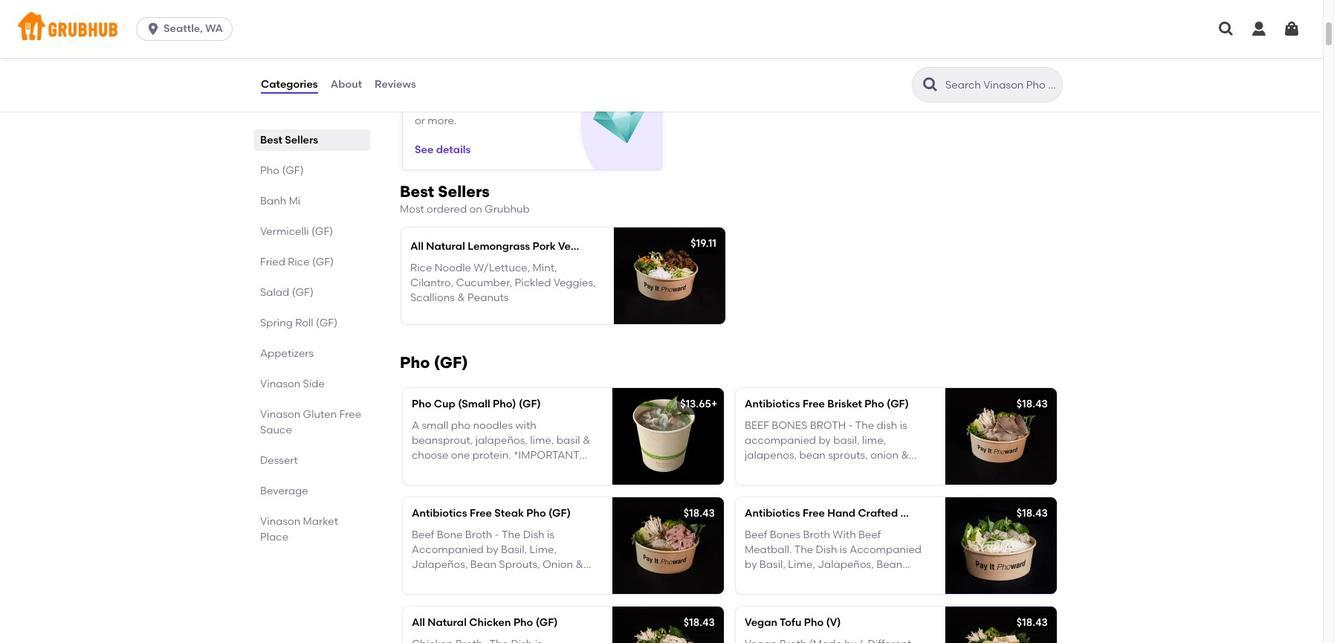 Task type: locate. For each thing, give the bounding box(es) containing it.
by inside beef bones broth with beef meatball. the dish is accompanied by basil, lime, jalapeños, bean sprouts, onion & cilantro
[[745, 558, 757, 571]]

rice inside rice noodle w/lettuce, mint, cilantro, cucumber, pickled veggies, scallions & peanuts
[[410, 261, 432, 274]]

vinason up place
[[260, 515, 301, 528]]

bones
[[770, 528, 801, 541]]

about button
[[330, 58, 363, 112]]

1 vertical spatial all
[[412, 617, 425, 629]]

best inside best sellers most ordered on grubhub
[[400, 182, 434, 201]]

first
[[485, 99, 504, 112]]

is inside beef bones broth - the dish is accompanied by basil, lime, jalapenos, bean sprouts, onion & cilantro. gluten free & soy free
[[900, 419, 908, 432]]

&
[[457, 292, 465, 304], [901, 449, 909, 462], [849, 464, 857, 477], [822, 574, 829, 586]]

pho
[[260, 164, 280, 177], [400, 353, 430, 372], [412, 398, 432, 411], [865, 398, 885, 411], [527, 507, 546, 520], [949, 507, 969, 520], [514, 617, 533, 629], [804, 617, 824, 629]]

vermicelli down 'banh mi' on the top
[[260, 225, 309, 238]]

vinason market place
[[260, 515, 338, 544]]

vermicelli
[[260, 225, 309, 238], [558, 240, 609, 253]]

$19.11
[[691, 237, 717, 250]]

sellers for best sellers
[[285, 134, 318, 146]]

all left chicken
[[412, 617, 425, 629]]

on for off
[[470, 99, 482, 112]]

free inside the vinason gluten free sauce
[[339, 408, 361, 421]]

pho (gf) up 'banh mi' on the top
[[260, 164, 304, 177]]

$18.43 for all natural chicken pho (gf)
[[684, 617, 715, 629]]

place
[[260, 531, 289, 544]]

antibiotics
[[745, 398, 800, 411], [412, 507, 467, 520], [745, 507, 800, 520]]

seattle, wa button
[[136, 17, 239, 41]]

1 vinason from the top
[[260, 378, 301, 390]]

1 horizontal spatial rice
[[410, 261, 432, 274]]

1 horizontal spatial vermicelli
[[558, 240, 609, 253]]

on
[[470, 99, 482, 112], [470, 203, 482, 216]]

0 vertical spatial best
[[260, 134, 282, 146]]

by
[[819, 434, 831, 447], [745, 558, 757, 571]]

bones
[[772, 419, 808, 432]]

0 horizontal spatial by
[[745, 558, 757, 571]]

rice
[[288, 256, 310, 268], [410, 261, 432, 274]]

1 horizontal spatial the
[[856, 419, 875, 432]]

1 horizontal spatial gluten
[[789, 464, 823, 477]]

banh mi
[[260, 195, 301, 207]]

beef
[[745, 528, 768, 541], [859, 528, 881, 541]]

1 horizontal spatial svg image
[[1251, 20, 1268, 38]]

beef down antibiotics free hand crafted meatball pho (gf)
[[859, 528, 881, 541]]

bean
[[800, 449, 826, 462]]

1 vertical spatial sellers
[[438, 182, 490, 201]]

1 horizontal spatial is
[[900, 419, 908, 432]]

is down with
[[840, 543, 848, 556]]

the up the lime,
[[795, 543, 814, 556]]

best up most
[[400, 182, 434, 201]]

0 horizontal spatial the
[[795, 543, 814, 556]]

1 vertical spatial on
[[470, 203, 482, 216]]

basil,
[[834, 434, 860, 447]]

1 vertical spatial vinason
[[260, 408, 301, 421]]

mi
[[289, 195, 301, 207]]

pho (gf) up cup
[[400, 353, 468, 372]]

veggies,
[[554, 276, 596, 289]]

salad (gf)
[[260, 286, 314, 299]]

all natural chicken pho (gf) image
[[613, 607, 724, 643]]

antibiotics up beef at the right of page
[[745, 398, 800, 411]]

2 on from the top
[[470, 203, 482, 216]]

cup
[[434, 398, 456, 411]]

beverage
[[260, 485, 308, 497]]

all
[[410, 240, 424, 253], [412, 617, 425, 629]]

antibiotics for antibiotics free hand crafted meatball pho (gf)
[[745, 507, 800, 520]]

by inside beef bones broth - the dish is accompanied by basil, lime, jalapenos, bean sprouts, onion & cilantro. gluten free & soy free
[[819, 434, 831, 447]]

on right ordered in the left of the page
[[470, 203, 482, 216]]

the inside beef bones broth - the dish is accompanied by basil, lime, jalapenos, bean sprouts, onion & cilantro. gluten free & soy free
[[856, 419, 875, 432]]

sellers inside best sellers most ordered on grubhub
[[438, 182, 490, 201]]

1 vertical spatial natural
[[428, 617, 467, 629]]

1 vertical spatial pho (gf)
[[400, 353, 468, 372]]

0 vertical spatial sellers
[[285, 134, 318, 146]]

0 vertical spatial vermicelli
[[260, 225, 309, 238]]

spring
[[260, 317, 293, 329]]

beef
[[745, 419, 769, 432]]

0 vertical spatial by
[[819, 434, 831, 447]]

free
[[803, 398, 825, 411], [339, 408, 361, 421], [825, 464, 847, 477], [880, 464, 902, 477], [470, 507, 492, 520], [803, 507, 825, 520]]

(gf)
[[282, 164, 304, 177], [312, 225, 333, 238], [611, 240, 633, 253], [312, 256, 334, 268], [292, 286, 314, 299], [316, 317, 338, 329], [434, 353, 468, 372], [519, 398, 541, 411], [887, 398, 909, 411], [549, 507, 571, 520], [971, 507, 993, 520], [536, 617, 558, 629]]

& inside beef bones broth with beef meatball. the dish is accompanied by basil, lime, jalapeños, bean sprouts, onion & cilantro
[[822, 574, 829, 586]]

best down categories button
[[260, 134, 282, 146]]

sellers up ordered in the left of the page
[[438, 182, 490, 201]]

0 vertical spatial the
[[856, 419, 875, 432]]

by up the sprouts,
[[745, 558, 757, 571]]

accompanied
[[745, 434, 816, 447]]

lemongrass
[[468, 240, 530, 253]]

vegan tofu pho (v) image
[[946, 607, 1057, 643]]

0 horizontal spatial is
[[840, 543, 848, 556]]

gluten
[[303, 408, 337, 421], [789, 464, 823, 477]]

accompanied
[[850, 543, 922, 556]]

(small
[[458, 398, 490, 411]]

categories button
[[260, 58, 319, 112]]

all down most
[[410, 240, 424, 253]]

bean
[[877, 558, 903, 571]]

antibiotics left steak
[[412, 507, 467, 520]]

more.
[[428, 114, 457, 127]]

1 horizontal spatial beef
[[859, 528, 881, 541]]

0 vertical spatial pho (gf)
[[260, 164, 304, 177]]

antibiotics free brisket pho (gf)
[[745, 398, 909, 411]]

0 horizontal spatial svg image
[[1218, 20, 1236, 38]]

$13.65
[[681, 398, 712, 411]]

$18.43 for antibiotics free brisket pho (gf)
[[1017, 398, 1048, 411]]

on inside $6 off offer valid on first orders of $30 or more.
[[470, 99, 482, 112]]

$18.43
[[1017, 398, 1048, 411], [684, 507, 715, 520], [1017, 507, 1048, 520], [684, 617, 715, 629], [1017, 617, 1048, 629]]

svg image
[[1218, 20, 1236, 38], [1251, 20, 1268, 38], [1283, 20, 1301, 38]]

0 horizontal spatial beef
[[745, 528, 768, 541]]

gluten down side
[[303, 408, 337, 421]]

beef up meatball.
[[745, 528, 768, 541]]

see
[[415, 144, 434, 156]]

salad
[[260, 286, 289, 299]]

ordered
[[427, 203, 467, 216]]

1 on from the top
[[470, 99, 482, 112]]

0 vertical spatial gluten
[[303, 408, 337, 421]]

vinason inside the vinason gluten free sauce
[[260, 408, 301, 421]]

the right -
[[856, 419, 875, 432]]

best for best sellers
[[260, 134, 282, 146]]

is
[[900, 419, 908, 432], [840, 543, 848, 556]]

on for sellers
[[470, 203, 482, 216]]

natural up noodle
[[426, 240, 465, 253]]

vinason inside vinason market place
[[260, 515, 301, 528]]

2 horizontal spatial svg image
[[1283, 20, 1301, 38]]

tofu
[[780, 617, 802, 629]]

vinason up sauce
[[260, 408, 301, 421]]

vermicelli (gf)
[[260, 225, 333, 238]]

0 horizontal spatial sellers
[[285, 134, 318, 146]]

vinason
[[260, 378, 301, 390], [260, 408, 301, 421], [260, 515, 301, 528]]

about
[[331, 78, 362, 91]]

antibiotics up the bones
[[745, 507, 800, 520]]

1 vertical spatial the
[[795, 543, 814, 556]]

sprouts,
[[828, 449, 868, 462]]

on inside best sellers most ordered on grubhub
[[470, 203, 482, 216]]

onion
[[789, 574, 819, 586]]

1 vertical spatial best
[[400, 182, 434, 201]]

1 svg image from the left
[[1218, 20, 1236, 38]]

0 vertical spatial vinason
[[260, 378, 301, 390]]

off
[[429, 82, 443, 94]]

$6
[[415, 82, 427, 94]]

3 svg image from the left
[[1283, 20, 1301, 38]]

vermicelli up veggies,
[[558, 240, 609, 253]]

vinason side
[[260, 378, 325, 390]]

is right dish
[[900, 419, 908, 432]]

gluten inside beef bones broth - the dish is accompanied by basil, lime, jalapenos, bean sprouts, onion & cilantro. gluten free & soy free
[[789, 464, 823, 477]]

0 vertical spatial all
[[410, 240, 424, 253]]

pho down scallions
[[400, 353, 430, 372]]

wa
[[205, 22, 223, 35]]

pho left (v)
[[804, 617, 824, 629]]

vinason down appetizers
[[260, 378, 301, 390]]

& right "onion"
[[822, 574, 829, 586]]

1 vertical spatial is
[[840, 543, 848, 556]]

1 beef from the left
[[745, 528, 768, 541]]

0 vertical spatial on
[[470, 99, 482, 112]]

seattle,
[[164, 22, 203, 35]]

1 vertical spatial by
[[745, 558, 757, 571]]

sellers down categories button
[[285, 134, 318, 146]]

is inside beef bones broth with beef meatball. the dish is accompanied by basil, lime, jalapeños, bean sprouts, onion & cilantro
[[840, 543, 848, 556]]

by down the broth
[[819, 434, 831, 447]]

pho right chicken
[[514, 617, 533, 629]]

1 horizontal spatial pho (gf)
[[400, 353, 468, 372]]

antibiotics free hand crafted meatball pho (gf) image
[[946, 498, 1057, 594]]

pho)
[[493, 398, 516, 411]]

all natural lemongrass pork vermicelli (gf) image
[[614, 228, 726, 324]]

w/lettuce,
[[474, 261, 530, 274]]

on left first
[[470, 99, 482, 112]]

banh
[[260, 195, 286, 207]]

$18.43 for antibiotics free steak pho (gf)
[[684, 507, 715, 520]]

0 vertical spatial is
[[900, 419, 908, 432]]

1 horizontal spatial by
[[819, 434, 831, 447]]

roll
[[295, 317, 313, 329]]

1 horizontal spatial best
[[400, 182, 434, 201]]

natural left chicken
[[428, 617, 467, 629]]

3 vinason from the top
[[260, 515, 301, 528]]

0 horizontal spatial gluten
[[303, 408, 337, 421]]

1 horizontal spatial sellers
[[438, 182, 490, 201]]

0 horizontal spatial best
[[260, 134, 282, 146]]

1 vertical spatial gluten
[[789, 464, 823, 477]]

2 vinason from the top
[[260, 408, 301, 421]]

rice up 'cilantro,'
[[410, 261, 432, 274]]

rice right fried
[[288, 256, 310, 268]]

gluten down bean
[[789, 464, 823, 477]]

& left peanuts
[[457, 292, 465, 304]]

pho right meatball
[[949, 507, 969, 520]]

rice noodle w/lettuce, mint, cilantro, cucumber, pickled veggies, scallions & peanuts
[[410, 261, 596, 304]]

the
[[856, 419, 875, 432], [795, 543, 814, 556]]

best
[[260, 134, 282, 146], [400, 182, 434, 201]]

jalapeños,
[[818, 558, 874, 571]]

grubhub
[[485, 203, 530, 216]]

0 vertical spatial natural
[[426, 240, 465, 253]]

seattle, wa
[[164, 22, 223, 35]]

noodle
[[435, 261, 471, 274]]

2 vertical spatial vinason
[[260, 515, 301, 528]]



Task type: vqa. For each thing, say whether or not it's contained in the screenshot.
Avocado corresponding to mash,
no



Task type: describe. For each thing, give the bounding box(es) containing it.
& right the onion
[[901, 449, 909, 462]]

+
[[712, 398, 718, 411]]

vegan
[[745, 617, 778, 629]]

& left soy at bottom
[[849, 464, 857, 477]]

antibiotics free steak pho (gf)
[[412, 507, 571, 520]]

pho right steak
[[527, 507, 546, 520]]

offer
[[415, 99, 441, 112]]

best sellers most ordered on grubhub
[[400, 182, 530, 216]]

jalapenos,
[[745, 449, 797, 462]]

(v)
[[826, 617, 841, 629]]

broth
[[803, 528, 831, 541]]

details
[[436, 144, 471, 156]]

all for all natural lemongrass pork vermicelli (gf)
[[410, 240, 424, 253]]

meatball
[[901, 507, 947, 520]]

antibiotics for antibiotics free steak pho (gf)
[[412, 507, 467, 520]]

broth
[[810, 419, 846, 432]]

reviews
[[375, 78, 416, 91]]

brisket
[[828, 398, 862, 411]]

$18.43 for vegan tofu pho (v)
[[1017, 617, 1048, 629]]

steak
[[495, 507, 524, 520]]

pho cup (small pho) (gf) image
[[613, 388, 724, 485]]

valid
[[443, 99, 467, 112]]

dish
[[877, 419, 898, 432]]

pickled
[[515, 276, 551, 289]]

peanuts
[[468, 292, 509, 304]]

soy
[[860, 464, 878, 477]]

appetizers
[[260, 347, 314, 360]]

see details
[[415, 144, 471, 156]]

natural for chicken
[[428, 617, 467, 629]]

0 horizontal spatial pho (gf)
[[260, 164, 304, 177]]

beef bones broth with beef meatball. the dish is accompanied by basil, lime, jalapeños, bean sprouts, onion & cilantro
[[745, 528, 922, 586]]

pho up dish
[[865, 398, 885, 411]]

$13.65 +
[[681, 398, 718, 411]]

0 horizontal spatial rice
[[288, 256, 310, 268]]

the inside beef bones broth with beef meatball. the dish is accompanied by basil, lime, jalapeños, bean sprouts, onion & cilantro
[[795, 543, 814, 556]]

promo image
[[593, 93, 648, 147]]

dish
[[816, 543, 838, 556]]

1 vertical spatial vermicelli
[[558, 240, 609, 253]]

main navigation navigation
[[0, 0, 1323, 58]]

fried
[[260, 256, 285, 268]]

& inside rice noodle w/lettuce, mint, cilantro, cucumber, pickled veggies, scallions & peanuts
[[457, 292, 465, 304]]

mint,
[[533, 261, 557, 274]]

fried rice (gf)
[[260, 256, 334, 268]]

natural for lemongrass
[[426, 240, 465, 253]]

-
[[849, 419, 853, 432]]

$6 off offer valid on first orders of $30 or more.
[[415, 82, 571, 127]]

svg image
[[146, 22, 161, 36]]

sauce
[[260, 424, 292, 436]]

cilantro
[[832, 574, 873, 586]]

with
[[833, 528, 856, 541]]

scallions
[[410, 292, 455, 304]]

vinason for vinason market place
[[260, 515, 301, 528]]

lime,
[[862, 434, 886, 447]]

2 beef from the left
[[859, 528, 881, 541]]

best sellers
[[260, 134, 318, 146]]

pork
[[533, 240, 556, 253]]

best for best sellers most ordered on grubhub
[[400, 182, 434, 201]]

market
[[303, 515, 338, 528]]

onion
[[871, 449, 899, 462]]

0 horizontal spatial vermicelli
[[260, 225, 309, 238]]

of
[[541, 99, 551, 112]]

see details button
[[415, 137, 471, 164]]

gluten inside the vinason gluten free sauce
[[303, 408, 337, 421]]

most
[[400, 203, 424, 216]]

reviews button
[[374, 58, 417, 112]]

beef bones broth - the dish is accompanied by basil, lime, jalapenos, bean sprouts, onion & cilantro. gluten free & soy free
[[745, 419, 909, 477]]

vinason gluten free sauce
[[260, 408, 361, 436]]

$30
[[553, 99, 571, 112]]

antibiotics free steak pho (gf) image
[[613, 498, 724, 594]]

vinason for vinason side
[[260, 378, 301, 390]]

lime,
[[788, 558, 816, 571]]

hand
[[828, 507, 856, 520]]

crafted
[[858, 507, 898, 520]]

pho up banh
[[260, 164, 280, 177]]

or
[[415, 114, 425, 127]]

antibiotics free hand crafted meatball pho (gf)
[[745, 507, 993, 520]]

search icon image
[[922, 76, 940, 94]]

dessert
[[260, 454, 298, 467]]

side
[[303, 378, 325, 390]]

Search Vinason Pho & Grill search field
[[944, 78, 1058, 92]]

orders
[[506, 99, 538, 112]]

cilantro,
[[410, 276, 454, 289]]

cilantro.
[[745, 464, 786, 477]]

2 svg image from the left
[[1251, 20, 1268, 38]]

all for all natural chicken pho (gf)
[[412, 617, 425, 629]]

$18.43 for antibiotics free hand crafted meatball pho (gf)
[[1017, 507, 1048, 520]]

basil,
[[760, 558, 786, 571]]

pho left cup
[[412, 398, 432, 411]]

vinason for vinason gluten free sauce
[[260, 408, 301, 421]]

antibiotics free brisket pho (gf) image
[[946, 388, 1057, 485]]

all natural chicken pho (gf)
[[412, 617, 558, 629]]

pho cup (small pho) (gf)
[[412, 398, 541, 411]]

spring roll (gf)
[[260, 317, 338, 329]]

vegan tofu pho (v)
[[745, 617, 841, 629]]

antibiotics for antibiotics free brisket pho (gf)
[[745, 398, 800, 411]]

cucumber,
[[456, 276, 512, 289]]

categories
[[261, 78, 318, 91]]

sellers for best sellers most ordered on grubhub
[[438, 182, 490, 201]]



